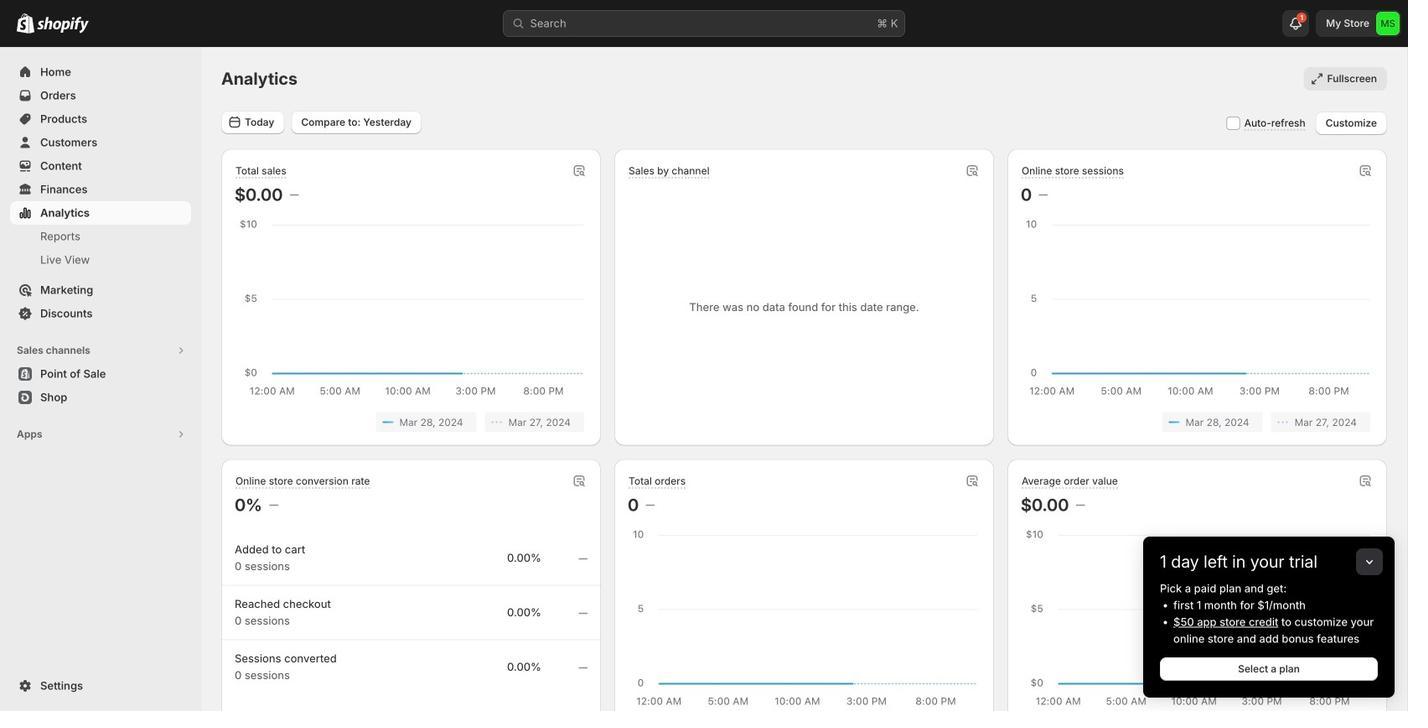 Task type: describe. For each thing, give the bounding box(es) containing it.
0 horizontal spatial shopify image
[[17, 13, 34, 33]]

1 horizontal spatial shopify image
[[37, 17, 89, 33]]



Task type: vqa. For each thing, say whether or not it's contained in the screenshot.
0.00 text box
no



Task type: locate. For each thing, give the bounding box(es) containing it.
1 horizontal spatial list
[[1025, 412, 1371, 432]]

my store image
[[1377, 12, 1400, 35]]

list
[[238, 412, 584, 432], [1025, 412, 1371, 432]]

0 horizontal spatial list
[[238, 412, 584, 432]]

2 list from the left
[[1025, 412, 1371, 432]]

1 list from the left
[[238, 412, 584, 432]]

shopify image
[[17, 13, 34, 33], [37, 17, 89, 33]]



